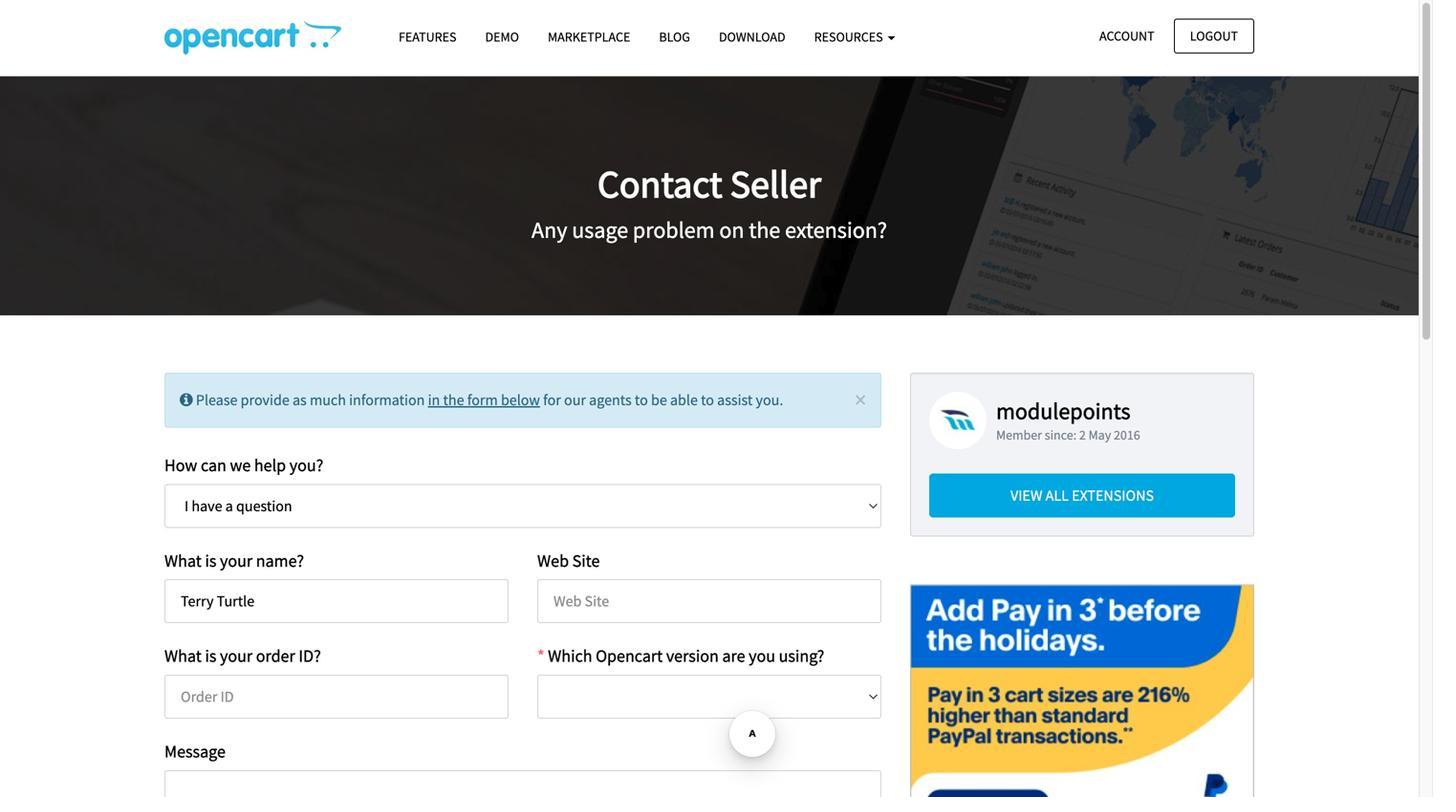 Task type: vqa. For each thing, say whether or not it's contained in the screenshot.
the topmost up
no



Task type: describe. For each thing, give the bounding box(es) containing it.
please provide as much information in the form below for our agents to be able to assist you.
[[193, 391, 783, 410]]

form
[[467, 391, 498, 410]]

marketplace link
[[534, 20, 645, 54]]

can
[[201, 455, 227, 476]]

member
[[996, 427, 1042, 443]]

you?
[[289, 455, 323, 476]]

modulepoints image
[[929, 392, 987, 449]]

able
[[670, 391, 698, 410]]

contact seller any usage problem on the extension?
[[532, 160, 887, 244]]

view
[[1011, 486, 1043, 505]]

is for order
[[205, 646, 216, 667]]

information
[[349, 391, 425, 410]]

below
[[501, 391, 540, 410]]

download
[[719, 28, 786, 45]]

we
[[230, 455, 251, 476]]

opencart
[[596, 646, 663, 667]]

the for provide
[[443, 391, 464, 410]]

our
[[564, 391, 586, 410]]

agents
[[589, 391, 632, 410]]

extension?
[[785, 216, 887, 244]]

blog link
[[645, 20, 705, 54]]

modulepoints
[[996, 397, 1131, 425]]

provide
[[241, 391, 290, 410]]

problem
[[633, 216, 715, 244]]

2
[[1079, 427, 1086, 443]]

opencart - contact image
[[164, 20, 341, 55]]

paypal blog image
[[910, 556, 1254, 797]]

assist
[[717, 391, 753, 410]]

features link
[[384, 20, 471, 54]]

features
[[399, 28, 457, 45]]

What is your order ID? text field
[[164, 675, 509, 719]]

please
[[196, 391, 238, 410]]

message
[[164, 741, 226, 763]]

on
[[719, 216, 744, 244]]

which
[[548, 646, 592, 667]]

are
[[722, 646, 745, 667]]

contact
[[598, 160, 723, 208]]

demo
[[485, 28, 519, 45]]

usage
[[572, 216, 628, 244]]

2016
[[1114, 427, 1140, 443]]

you
[[749, 646, 775, 667]]

logout
[[1190, 27, 1238, 44]]



Task type: locate. For each thing, give the bounding box(es) containing it.
your left order
[[220, 646, 253, 667]]

order
[[256, 646, 295, 667]]

is left name?
[[205, 550, 216, 572]]

your for order
[[220, 646, 253, 667]]

any
[[532, 216, 567, 244]]

using?
[[779, 646, 824, 667]]

site
[[572, 550, 600, 572]]

is left order
[[205, 646, 216, 667]]

view all extensions link
[[929, 474, 1235, 518]]

blog
[[659, 28, 690, 45]]

the for seller
[[749, 216, 781, 244]]

0 horizontal spatial to
[[635, 391, 648, 410]]

all
[[1046, 486, 1069, 505]]

for
[[543, 391, 561, 410]]

resources
[[814, 28, 886, 45]]

download link
[[705, 20, 800, 54]]

marketplace
[[548, 28, 630, 45]]

1 your from the top
[[220, 550, 253, 572]]

you.
[[756, 391, 783, 410]]

your
[[220, 550, 253, 572], [220, 646, 253, 667]]

logout link
[[1174, 19, 1254, 53]]

view all extensions
[[1011, 486, 1154, 505]]

0 vertical spatial your
[[220, 550, 253, 572]]

much
[[310, 391, 346, 410]]

what for what is your order id?
[[164, 646, 202, 667]]

demo link
[[471, 20, 534, 54]]

1 is from the top
[[205, 550, 216, 572]]

account
[[1100, 27, 1155, 44]]

what left order
[[164, 646, 202, 667]]

1 vertical spatial is
[[205, 646, 216, 667]]

seller
[[730, 160, 821, 208]]

0 vertical spatial the
[[749, 216, 781, 244]]

web
[[537, 550, 569, 572]]

web site
[[537, 550, 600, 572]]

×
[[855, 385, 866, 414]]

what is your name?
[[164, 550, 304, 572]]

1 vertical spatial your
[[220, 646, 253, 667]]

what is your order id?
[[164, 646, 321, 667]]

is for name?
[[205, 550, 216, 572]]

to right able
[[701, 391, 714, 410]]

info circle image
[[180, 393, 193, 408]]

resources link
[[800, 20, 910, 54]]

2 is from the top
[[205, 646, 216, 667]]

what down the 'how'
[[164, 550, 202, 572]]

× button
[[855, 385, 866, 414]]

how can we help you?
[[164, 455, 323, 476]]

the inside contact seller any usage problem on the extension?
[[749, 216, 781, 244]]

2 to from the left
[[701, 391, 714, 410]]

what for what is your name?
[[164, 550, 202, 572]]

1 what from the top
[[164, 550, 202, 572]]

which opencart version are you using?
[[548, 646, 824, 667]]

version
[[666, 646, 719, 667]]

the right on at top right
[[749, 216, 781, 244]]

0 vertical spatial what
[[164, 550, 202, 572]]

what
[[164, 550, 202, 572], [164, 646, 202, 667]]

0 horizontal spatial the
[[443, 391, 464, 410]]

as
[[293, 391, 307, 410]]

since:
[[1045, 427, 1077, 443]]

1 horizontal spatial to
[[701, 391, 714, 410]]

0 vertical spatial is
[[205, 550, 216, 572]]

Web Site text field
[[537, 580, 882, 624]]

may
[[1089, 427, 1111, 443]]

the
[[749, 216, 781, 244], [443, 391, 464, 410]]

the right in
[[443, 391, 464, 410]]

your for name?
[[220, 550, 253, 572]]

in
[[428, 391, 440, 410]]

1 vertical spatial what
[[164, 646, 202, 667]]

to
[[635, 391, 648, 410], [701, 391, 714, 410]]

name?
[[256, 550, 304, 572]]

modulepoints member since: 2 may 2016
[[996, 397, 1140, 443]]

how
[[164, 455, 197, 476]]

your left name?
[[220, 550, 253, 572]]

id?
[[299, 646, 321, 667]]

to left be in the left of the page
[[635, 391, 648, 410]]

2 what from the top
[[164, 646, 202, 667]]

be
[[651, 391, 667, 410]]

What is your name? text field
[[164, 580, 509, 624]]

1 horizontal spatial the
[[749, 216, 781, 244]]

extensions
[[1072, 486, 1154, 505]]

account link
[[1083, 19, 1171, 53]]

help
[[254, 455, 286, 476]]

2 your from the top
[[220, 646, 253, 667]]

is
[[205, 550, 216, 572], [205, 646, 216, 667]]

1 vertical spatial the
[[443, 391, 464, 410]]

1 to from the left
[[635, 391, 648, 410]]



